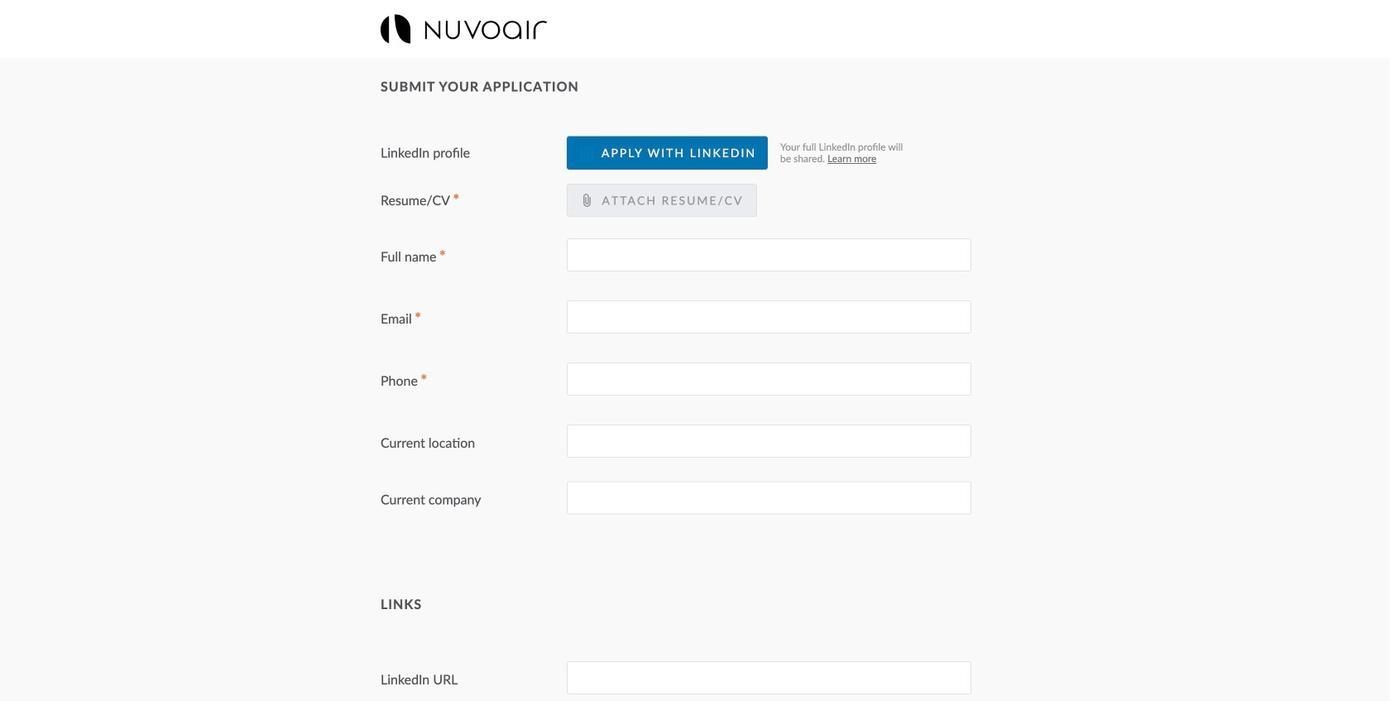 Task type: describe. For each thing, give the bounding box(es) containing it.
paperclip image
[[580, 194, 594, 207]]

nuvoair logo image
[[381, 14, 547, 43]]



Task type: locate. For each thing, give the bounding box(es) containing it.
None text field
[[567, 239, 972, 272], [567, 425, 972, 458], [567, 239, 972, 272], [567, 425, 972, 458]]

None email field
[[567, 301, 972, 334]]

None text field
[[567, 363, 972, 396], [567, 481, 972, 515], [567, 661, 972, 695], [567, 363, 972, 396], [567, 481, 972, 515], [567, 661, 972, 695]]



